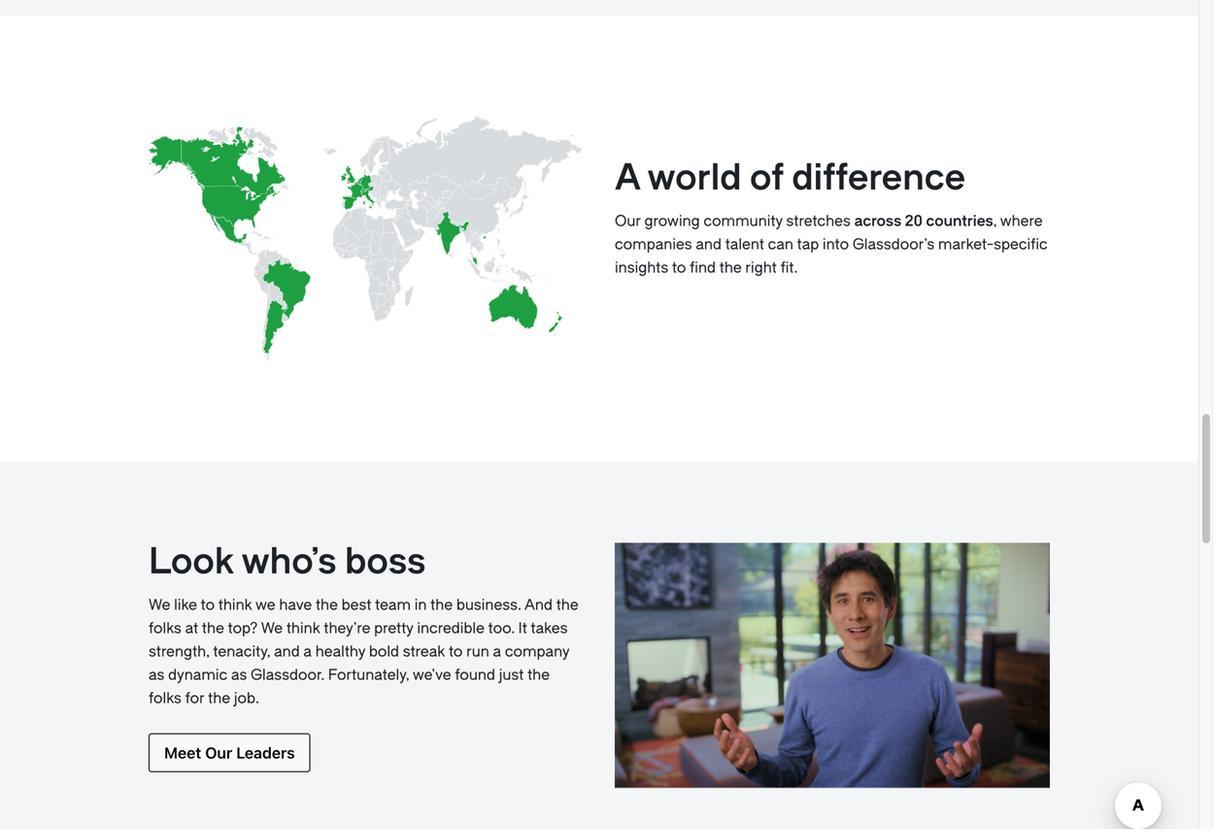 Task type: vqa. For each thing, say whether or not it's contained in the screenshot.
talent
yes



Task type: describe. For each thing, give the bounding box(es) containing it.
,
[[994, 212, 997, 230]]

we've
[[413, 666, 452, 684]]

pretty
[[374, 620, 414, 637]]

1 a from the left
[[304, 643, 312, 661]]

bold
[[369, 643, 399, 661]]

, where companies and talent can tap into glassdoor's market-specific insights to find the right fit.
[[615, 212, 1048, 277]]

world
[[648, 158, 742, 199]]

across
[[855, 212, 902, 230]]

run
[[467, 643, 490, 661]]

takes
[[531, 620, 568, 637]]

have
[[279, 596, 312, 614]]

countries
[[927, 212, 994, 230]]

we like to think we have the best team in the business. and the folks at the top? we think they're pretty incredible too. it takes strength, tenacity, and a healthy bold streak to run a company as dynamic as glassdoor. fortunately, we've found just the folks for the job.
[[149, 596, 579, 707]]

a world of difference
[[615, 158, 966, 199]]

of
[[750, 158, 784, 199]]

incredible
[[417, 620, 485, 637]]

like
[[174, 596, 197, 614]]

in
[[415, 596, 427, 614]]

the inside the , where companies and talent can tap into glassdoor's market-specific insights to find the right fit.
[[720, 259, 742, 277]]

1 vertical spatial think
[[287, 620, 320, 637]]

glassdoor's
[[853, 236, 935, 253]]

just
[[499, 666, 524, 684]]

right
[[746, 259, 777, 277]]

the down company
[[528, 666, 550, 684]]

companies
[[615, 236, 693, 253]]

boss
[[345, 541, 426, 583]]

strength,
[[149, 643, 210, 661]]

insights
[[615, 259, 669, 277]]

and inside we like to think we have the best team in the business. and the folks at the top? we think they're pretty incredible too. it takes strength, tenacity, and a healthy bold streak to run a company as dynamic as glassdoor. fortunately, we've found just the folks for the job.
[[274, 643, 300, 661]]

tap
[[798, 236, 820, 253]]

2 vertical spatial to
[[449, 643, 463, 661]]

fit.
[[781, 259, 798, 277]]

glassdoor.
[[251, 666, 325, 684]]

top?
[[228, 620, 258, 637]]

can
[[768, 236, 794, 253]]

who's
[[242, 541, 337, 583]]



Task type: locate. For each thing, give the bounding box(es) containing it.
0 horizontal spatial think
[[218, 596, 252, 614]]

to inside the , where companies and talent can tap into glassdoor's market-specific insights to find the right fit.
[[673, 259, 687, 277]]

2 as from the left
[[231, 666, 247, 684]]

folks
[[149, 620, 182, 637], [149, 690, 182, 707]]

1 vertical spatial to
[[201, 596, 215, 614]]

folks left "at" in the left of the page
[[149, 620, 182, 637]]

0 horizontal spatial and
[[274, 643, 300, 661]]

the right and
[[557, 596, 579, 614]]

as
[[149, 666, 165, 684], [231, 666, 247, 684]]

the right in
[[431, 596, 453, 614]]

talent
[[726, 236, 765, 253]]

2 a from the left
[[493, 643, 502, 661]]

0 horizontal spatial to
[[201, 596, 215, 614]]

our
[[615, 212, 641, 230]]

think down "have"
[[287, 620, 320, 637]]

a
[[615, 158, 640, 199]]

and inside the , where companies and talent can tap into glassdoor's market-specific insights to find the right fit.
[[696, 236, 722, 253]]

to left find at right top
[[673, 259, 687, 277]]

tenacity,
[[213, 643, 271, 661]]

2 folks from the top
[[149, 690, 182, 707]]

1 vertical spatial folks
[[149, 690, 182, 707]]

the right "for"
[[208, 690, 230, 707]]

1 horizontal spatial we
[[261, 620, 283, 637]]

our growing community stretches across 20 countries
[[615, 212, 994, 230]]

we down we
[[261, 620, 283, 637]]

as down strength,
[[149, 666, 165, 684]]

dynamic
[[168, 666, 228, 684]]

a up glassdoor.
[[304, 643, 312, 661]]

we
[[256, 596, 276, 614]]

look who's boss
[[149, 541, 426, 583]]

0 vertical spatial and
[[696, 236, 722, 253]]

where
[[1001, 212, 1043, 230]]

1 horizontal spatial think
[[287, 620, 320, 637]]

to right like
[[201, 596, 215, 614]]

found
[[455, 666, 496, 684]]

folks left "for"
[[149, 690, 182, 707]]

look
[[149, 541, 234, 583]]

as down 'tenacity,'
[[231, 666, 247, 684]]

community
[[704, 212, 783, 230]]

1 vertical spatial we
[[261, 620, 283, 637]]

a right 'run'
[[493, 643, 502, 661]]

to left 'run'
[[449, 643, 463, 661]]

company
[[505, 643, 570, 661]]

specific
[[994, 236, 1048, 253]]

the down the talent
[[720, 259, 742, 277]]

growing
[[645, 212, 700, 230]]

0 horizontal spatial a
[[304, 643, 312, 661]]

the
[[720, 259, 742, 277], [316, 596, 338, 614], [431, 596, 453, 614], [557, 596, 579, 614], [202, 620, 224, 637], [528, 666, 550, 684], [208, 690, 230, 707]]

0 horizontal spatial we
[[149, 596, 170, 614]]

stretches
[[787, 212, 851, 230]]

find
[[690, 259, 716, 277]]

for
[[185, 690, 205, 707]]

and
[[525, 596, 553, 614]]

20
[[905, 212, 923, 230]]

1 as from the left
[[149, 666, 165, 684]]

1 horizontal spatial a
[[493, 643, 502, 661]]

best
[[342, 596, 372, 614]]

2 horizontal spatial to
[[673, 259, 687, 277]]

0 vertical spatial to
[[673, 259, 687, 277]]

we left like
[[149, 596, 170, 614]]

team
[[375, 596, 411, 614]]

job.
[[234, 690, 259, 707]]

the right "at" in the left of the page
[[202, 620, 224, 637]]

fortunately,
[[328, 666, 410, 684]]

think
[[218, 596, 252, 614], [287, 620, 320, 637]]

they're
[[324, 620, 371, 637]]

a
[[304, 643, 312, 661], [493, 643, 502, 661]]

and
[[696, 236, 722, 253], [274, 643, 300, 661]]

too.
[[489, 620, 515, 637]]

0 horizontal spatial as
[[149, 666, 165, 684]]

into
[[823, 236, 850, 253]]

at
[[185, 620, 198, 637]]

it
[[519, 620, 528, 637]]

1 folks from the top
[[149, 620, 182, 637]]

think up the top?
[[218, 596, 252, 614]]

to
[[673, 259, 687, 277], [201, 596, 215, 614], [449, 643, 463, 661]]

streak
[[403, 643, 445, 661]]

difference
[[792, 158, 966, 199]]

0 vertical spatial we
[[149, 596, 170, 614]]

healthy
[[316, 643, 366, 661]]

1 horizontal spatial to
[[449, 643, 463, 661]]

0 vertical spatial think
[[218, 596, 252, 614]]

1 vertical spatial and
[[274, 643, 300, 661]]

and up find at right top
[[696, 236, 722, 253]]

0 vertical spatial folks
[[149, 620, 182, 637]]

we
[[149, 596, 170, 614], [261, 620, 283, 637]]

and up glassdoor.
[[274, 643, 300, 661]]

1 horizontal spatial as
[[231, 666, 247, 684]]

1 horizontal spatial and
[[696, 236, 722, 253]]

business.
[[457, 596, 522, 614]]

the left best
[[316, 596, 338, 614]]

market-
[[939, 236, 994, 253]]



